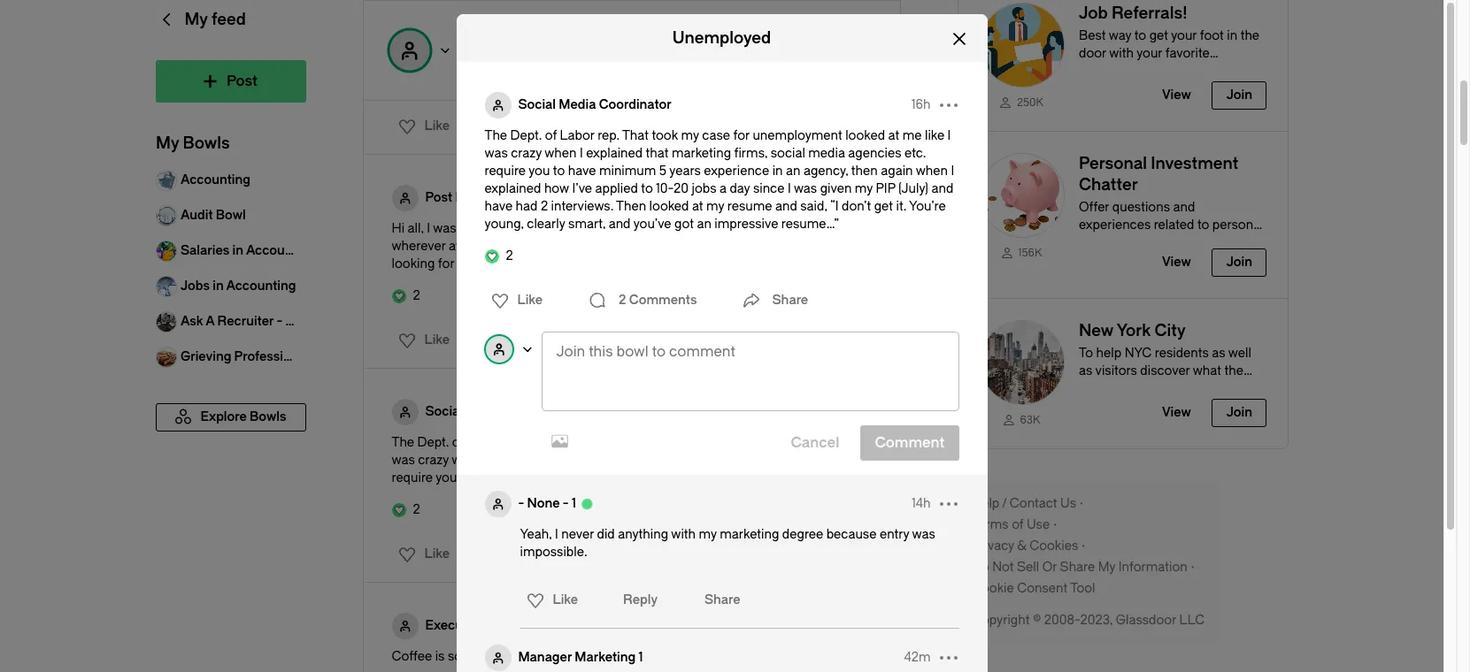Task type: locate. For each thing, give the bounding box(es) containing it.
social for ...
[[678, 453, 712, 468]]

that inside the dept. of labor rep. that took my case for unemployment looked at me like i was crazy when i explained that marketing firms, social media agencies etc. require you to have minimum 5 years experience in an agency, then again when i explained how i've applied to 10-20 jobs a day since i was given my pip (july) and have had 2 interviews. then looked at my resume and said, "i don't get it. you're young, clearly smart, and you've got an impressive resume…"
[[646, 146, 669, 161]]

that
[[622, 128, 649, 143], [529, 436, 556, 451]]

case for experienc
[[609, 436, 637, 451]]

1
[[526, 119, 530, 134], [572, 497, 576, 512], [639, 651, 643, 666]]

1 vertical spatial explained
[[485, 181, 541, 197]]

0 horizontal spatial 2 comments
[[526, 547, 604, 562]]

back
[[639, 221, 667, 236]]

1 horizontal spatial require
[[485, 164, 526, 179]]

just
[[757, 221, 778, 236]]

2 comments button down coordinator
[[583, 283, 702, 319]]

took
[[652, 128, 678, 143], [559, 436, 585, 451]]

0 vertical spatial 2 comments
[[619, 293, 697, 308]]

rep. down social media coordinator "button"
[[598, 128, 620, 143]]

1 horizontal spatial you
[[529, 164, 550, 179]]

marketing inside yeah, i never did anything with my marketing degree because entry was impossible.
[[720, 528, 779, 543]]

a inside the dept. of labor rep. that took my case for unemployment looked at me like i was crazy when i explained that marketing firms, social media agencies etc. require you to have minimum 5 years experience in an agency, then again when i explained how i've applied to 10-20 jobs a day since i was given my pip (july) and have had 2 interviews. then looked at my resume and said, "i don't get it. you're young, clearly smart, and you've got an impressive resume…"
[[720, 181, 727, 197]]

dept. inside the dept. of labor rep. that took my case for unemployment looked at me like i was crazy when i explained that marketing firms, social media agencies etc. require you to have minimum 5 years experience in an agency, then again when i explained how i've applied to 10-20 jobs a day since i was given my pip (july) and have had 2 interviews. then looked at my resume and said, "i don't get it. you're young, clearly smart, and you've got an impressive resume…"
[[510, 128, 542, 143]]

0 horizontal spatial minimum
[[506, 471, 563, 486]]

etc.
[[905, 146, 926, 161], [812, 453, 833, 468]]

2 vertical spatial looked
[[753, 436, 792, 451]]

2 vertical spatial for
[[640, 436, 657, 451]]

is
[[435, 650, 445, 665]]

firms,
[[734, 146, 768, 161], [641, 453, 675, 468]]

toogle identity image down producer
[[485, 336, 513, 364]]

posting
[[781, 221, 825, 236]]

off
[[483, 221, 499, 236]]

an left agency,
[[786, 164, 801, 179]]

was
[[485, 146, 508, 161], [794, 181, 817, 197], [433, 221, 456, 236], [392, 453, 415, 468], [912, 528, 936, 543]]

dept. for the dept. of labor rep. that took my case for unemployment looked at me like i was crazy when i explained that marketing firms, social media agencies etc. require you to have minimum 5 years experience in an agency, then again when i explained how i've applied to 10-20 jobs a day since i was given my pip (july) and have had 2 interviews. then looked at my resume and said, "i don't get it. you're young, clearly smart, and you've got an impressive resume…"
[[510, 128, 542, 143]]

... inside hi all, i was laid off by droga5 here in nyc back in july and am just posting wherever at this point. i have a strong post production background and am looking for post producer and post coordinator o ...
[[679, 257, 689, 272]]

1 vertical spatial 2 comments button
[[491, 537, 609, 573]]

5
[[659, 164, 667, 179], [566, 471, 574, 486]]

42m
[[904, 651, 931, 666]]

1 horizontal spatial post
[[568, 257, 594, 272]]

1 horizontal spatial social
[[771, 146, 805, 161]]

firms, inside the dept. of labor rep. that took my case for unemployment looked at me like i was crazy when i explained that marketing firms, social media agencies etc. require you to have minimum 5 years experience in an agency, then again when i explained how i've applied to 10-20 jobs a day since i was given my pip (july) and have had 2 interviews. then looked at my resume and said, "i don't get it. you're young, clearly smart, and you've got an impressive resume…"
[[734, 146, 768, 161]]

1 horizontal spatial of
[[545, 128, 557, 143]]

comment down media on the left top of the page
[[533, 119, 594, 134]]

share down background
[[772, 293, 808, 308]]

0 vertical spatial for
[[733, 128, 750, 143]]

you inside 'the dept. of labor rep. that took my case for unemployment looked at me like i was crazy when i explained that marketing firms, social media agencies etc. require you to have minimum 5 years experienc ...'
[[436, 471, 457, 486]]

unemployment inside the dept. of labor rep. that took my case for unemployment looked at me like i was crazy when i explained that marketing firms, social media agencies etc. require you to have minimum 5 years experience in an agency, then again when i explained how i've applied to 10-20 jobs a day since i was given my pip (july) and have had 2 interviews. then looked at my resume and said, "i don't get it. you're young, clearly smart, and you've got an impressive resume…"
[[753, 128, 843, 143]]

1 vertical spatial like
[[832, 436, 852, 451]]

agencies up 'then'
[[848, 146, 902, 161]]

wherever
[[392, 239, 446, 254]]

minimum inside 'the dept. of labor rep. that took my case for unemployment looked at me like i was crazy when i explained that marketing firms, social media agencies etc. require you to have minimum 5 years experienc ...'
[[506, 471, 563, 486]]

1 horizontal spatial for
[[640, 436, 657, 451]]

case up experienc in the left bottom of the page
[[609, 436, 637, 451]]

information
[[1118, 560, 1187, 575]]

0 horizontal spatial an
[[697, 217, 712, 232]]

dept. inside 'the dept. of labor rep. that took my case for unemployment looked at me like i was crazy when i explained that marketing firms, social media agencies etc. require you to have minimum 5 years experienc ...'
[[417, 436, 449, 451]]

1 vertical spatial rep.
[[505, 436, 527, 451]]

1 horizontal spatial a
[[720, 181, 727, 197]]

i've
[[572, 181, 592, 197]]

toogle identity image for -
[[485, 491, 511, 518]]

that up none at left bottom
[[529, 436, 556, 451]]

...
[[679, 257, 689, 272], [672, 471, 682, 486]]

etc. inside 'the dept. of labor rep. that took my case for unemployment looked at me like i was crazy when i explained that marketing firms, social media agencies etc. require you to have minimum 5 years experienc ...'
[[812, 453, 833, 468]]

agencies
[[848, 146, 902, 161], [755, 453, 809, 468]]

0 vertical spatial comment
[[533, 119, 594, 134]]

of inside help / contact us terms of use privacy & cookies do not sell or share my information cookie consent tool
[[1012, 518, 1023, 533]]

that for experienc
[[553, 453, 576, 468]]

you for the dept. of labor rep. that took my case for unemployment looked at me like i was crazy when i explained that marketing firms, social media agencies etc. require you to have minimum 5 years experience in an agency, then again when i explained how i've applied to 10-20 jobs a day since i was given my pip (july) and have had 2 interviews. then looked at my resume and said, "i don't get it. you're young, clearly smart, and you've got an impressive resume…"
[[529, 164, 550, 179]]

in
[[773, 164, 783, 179], [595, 221, 605, 236], [670, 221, 680, 236]]

you
[[529, 164, 550, 179], [436, 471, 457, 486]]

0 vertical spatial rep.
[[598, 128, 620, 143]]

that up - none - 1
[[553, 453, 576, 468]]

0 vertical spatial 5
[[659, 164, 667, 179]]

5 for experienc
[[566, 471, 574, 486]]

the
[[485, 128, 507, 143], [392, 436, 414, 451]]

minimum up applied
[[599, 164, 656, 179]]

0 vertical spatial crazy
[[511, 146, 542, 161]]

when for the dept. of labor rep. that took my case for unemployment looked at me like i was crazy when i explained that marketing firms, social media agencies etc. require you to have minimum 5 years experience in an agency, then again when i explained how i've applied to 10-20 jobs a day since i was given my pip (july) and have had 2 interviews. then looked at my resume and said, "i don't get it. you're young, clearly smart, and you've got an impressive resume…"
[[545, 146, 577, 161]]

looked for in
[[846, 128, 885, 143]]

marketing left degree
[[720, 528, 779, 543]]

1 right none at left bottom
[[572, 497, 576, 512]]

for up experienc in the left bottom of the page
[[640, 436, 657, 451]]

1 horizontal spatial media
[[808, 146, 845, 161]]

in up since
[[773, 164, 783, 179]]

strong
[[571, 239, 609, 254]]

0 horizontal spatial that
[[553, 453, 576, 468]]

marketing inside the dept. of labor rep. that took my case for unemployment looked at me like i was crazy when i explained that marketing firms, social media agencies etc. require you to have minimum 5 years experience in an agency, then again when i explained how i've applied to 10-20 jobs a day since i was given my pip (july) and have had 2 interviews. then looked at my resume and said, "i don't get it. you're young, clearly smart, and you've got an impressive resume…"
[[672, 146, 731, 161]]

5 for experience
[[659, 164, 667, 179]]

cookies
[[1029, 539, 1078, 554]]

in up 'strong'
[[595, 221, 605, 236]]

agency,
[[804, 164, 848, 179]]

63k button
[[958, 299, 1288, 449]]

1 vertical spatial an
[[697, 217, 712, 232]]

rep. up - none - 1
[[505, 436, 527, 451]]

manager marketing 1 button
[[518, 650, 643, 667]]

you inside the dept. of labor rep. that took my case for unemployment looked at me like i was crazy when i explained that marketing firms, social media agencies etc. require you to have minimum 5 years experience in an agency, then again when i explained how i've applied to 10-20 jobs a day since i was given my pip (july) and have had 2 interviews. then looked at my resume and said, "i don't get it. you're young, clearly smart, and you've got an impressive resume…"
[[529, 164, 550, 179]]

toogle identity image for i
[[392, 185, 418, 212]]

0 vertical spatial a
[[720, 181, 727, 197]]

5 up - none - 1
[[566, 471, 574, 486]]

&
[[1017, 539, 1026, 554]]

1 horizontal spatial dept.
[[510, 128, 542, 143]]

0 horizontal spatial etc.
[[812, 453, 833, 468]]

for inside 'the dept. of labor rep. that took my case for unemployment looked at me like i was crazy when i explained that marketing firms, social media agencies etc. require you to have minimum 5 years experienc ...'
[[640, 436, 657, 451]]

a inside hi all, i was laid off by droga5 here in nyc back in july and am just posting wherever at this point. i have a strong post production background and am looking for post producer and post coordinator o ...
[[561, 239, 568, 254]]

explained up had
[[485, 181, 541, 197]]

like inside the dept. of labor rep. that took my case for unemployment looked at me like i was crazy when i explained that marketing firms, social media agencies etc. require you to have minimum 5 years experience in an agency, then again when i explained how i've applied to 10-20 jobs a day since i was given my pip (july) and have had 2 interviews. then looked at my resume and said, "i don't get it. you're young, clearly smart, and you've got an impressive resume…"
[[925, 128, 945, 143]]

took for experience
[[652, 128, 678, 143]]

1 vertical spatial took
[[559, 436, 585, 451]]

privacy & cookies link
[[972, 538, 1089, 556]]

post down 'strong'
[[568, 257, 594, 272]]

- left none at left bottom
[[518, 497, 524, 512]]

2 horizontal spatial share
[[1060, 560, 1095, 575]]

2 comments down o
[[619, 293, 697, 308]]

media inside 'the dept. of labor rep. that took my case for unemployment looked at me like i was crazy when i explained that marketing firms, social media agencies etc. require you to have minimum 5 years experienc ...'
[[716, 453, 752, 468]]

for for experienc
[[640, 436, 657, 451]]

etc. inside the dept. of labor rep. that took my case for unemployment looked at me like i was crazy when i explained that marketing firms, social media agencies etc. require you to have minimum 5 years experience in an agency, then again when i explained how i've applied to 10-20 jobs a day since i was given my pip (july) and have had 2 interviews. then looked at my resume and said, "i don't get it. you're young, clearly smart, and you've got an impressive resume…"
[[905, 146, 926, 161]]

post down this
[[457, 257, 483, 272]]

1 horizontal spatial took
[[652, 128, 678, 143]]

me inside 'the dept. of labor rep. that took my case for unemployment looked at me like i was crazy when i explained that marketing firms, social media agencies etc. require you to have minimum 5 years experienc ...'
[[810, 436, 829, 451]]

minimum up none at left bottom
[[506, 471, 563, 486]]

etc. for the dept. of labor rep. that took my case for unemployment looked at me like i was crazy when i explained that marketing firms, social media agencies etc. require you to have minimum 5 years experienc ...
[[812, 453, 833, 468]]

a left day
[[720, 181, 727, 197]]

that up 10-
[[646, 146, 669, 161]]

like for the dept. of labor rep. that took my case for unemployment looked at me like i was crazy when i explained that marketing firms, social media agencies etc. require you to have minimum 5 years experienc ...
[[832, 436, 852, 451]]

years
[[670, 164, 701, 179], [577, 471, 608, 486]]

for inside the dept. of labor rep. that took my case for unemployment looked at me like i was crazy when i explained that marketing firms, social media agencies etc. require you to have minimum 5 years experience in an agency, then again when i explained how i've applied to 10-20 jobs a day since i was given my pip (july) and have had 2 interviews. then looked at my resume and said, "i don't get it. you're young, clearly smart, and you've got an impressive resume…"
[[733, 128, 750, 143]]

1 vertical spatial of
[[452, 436, 464, 451]]

the inside 'the dept. of labor rep. that took my case for unemployment looked at me like i was crazy when i explained that marketing firms, social media agencies etc. require you to have minimum 5 years experienc ...'
[[392, 436, 414, 451]]

... left 'read'
[[672, 471, 682, 486]]

0 horizontal spatial looked
[[649, 199, 689, 214]]

am
[[735, 221, 754, 236], [806, 239, 826, 254]]

1 horizontal spatial that
[[622, 128, 649, 143]]

case inside the dept. of labor rep. that took my case for unemployment looked at me like i was crazy when i explained that marketing firms, social media agencies etc. require you to have minimum 5 years experience in an agency, then again when i explained how i've applied to 10-20 jobs a day since i was given my pip (july) and have had 2 interviews. then looked at my resume and said, "i don't get it. you're young, clearly smart, and you've got an impressive resume…"
[[702, 128, 730, 143]]

terms of use link
[[972, 517, 1060, 535]]

2 comments button down '- none - 1' button
[[491, 537, 609, 573]]

case for experience
[[702, 128, 730, 143]]

comments
[[629, 293, 697, 308], [536, 547, 604, 562]]

took down coordinator
[[652, 128, 678, 143]]

media
[[808, 146, 845, 161], [716, 453, 752, 468]]

me for the dept. of labor rep. that took my case for unemployment looked at me like i was crazy when i explained that marketing firms, social media agencies etc. require you to have minimum 5 years experience in an agency, then again when i explained how i've applied to 10-20 jobs a day since i was given my pip (july) and have had 2 interviews. then looked at my resume and said, "i don't get it. you're young, clearly smart, and you've got an impressive resume…"
[[903, 128, 922, 143]]

took inside the dept. of labor rep. that took my case for unemployment looked at me like i was crazy when i explained that marketing firms, social media agencies etc. require you to have minimum 5 years experience in an agency, then again when i explained how i've applied to 10-20 jobs a day since i was given my pip (july) and have had 2 interviews. then looked at my resume and said, "i don't get it. you're young, clearly smart, and you've got an impressive resume…"
[[652, 128, 678, 143]]

1 vertical spatial looked
[[649, 199, 689, 214]]

2 horizontal spatial looked
[[846, 128, 885, 143]]

case inside 'the dept. of labor rep. that took my case for unemployment looked at me like i was crazy when i explained that marketing firms, social media agencies etc. require you to have minimum 5 years experienc ...'
[[609, 436, 637, 451]]

in up production
[[670, 221, 680, 236]]

marketing up jobs
[[672, 146, 731, 161]]

rep. for experience
[[598, 128, 620, 143]]

8h link
[[828, 189, 843, 207]]

an right the got
[[697, 217, 712, 232]]

comment down producer
[[526, 333, 587, 348]]

rep. inside the dept. of labor rep. that took my case for unemployment looked at me like i was crazy when i explained that marketing firms, social media agencies etc. require you to have minimum 5 years experience in an agency, then again when i explained how i've applied to 10-20 jobs a day since i was given my pip (july) and have had 2 interviews. then looked at my resume and said, "i don't get it. you're young, clearly smart, and you've got an impressive resume…"
[[598, 128, 620, 143]]

like for comment
[[424, 333, 450, 348]]

0 horizontal spatial me
[[810, 436, 829, 451]]

here
[[565, 221, 592, 236]]

toogle identity image
[[392, 185, 418, 212], [485, 336, 513, 364], [392, 613, 418, 640]]

share down yeah, i never did anything with my marketing degree because entry was impossible.
[[705, 593, 741, 608]]

of inside 'the dept. of labor rep. that took my case for unemployment looked at me like i was crazy when i explained that marketing firms, social media agencies etc. require you to have minimum 5 years experienc ...'
[[452, 436, 464, 451]]

explained
[[586, 146, 643, 161], [485, 181, 541, 197], [493, 453, 550, 468]]

social inside the dept. of labor rep. that took my case for unemployment looked at me like i was crazy when i explained that marketing firms, social media agencies etc. require you to have minimum 5 years experience in an agency, then again when i explained how i've applied to 10-20 jobs a day since i was given my pip (july) and have had 2 interviews. then looked at my resume and said, "i don't get it. you're young, clearly smart, and you've got an impressive resume…"
[[771, 146, 805, 161]]

and down since
[[775, 199, 797, 214]]

1 down social at the top left of the page
[[526, 119, 530, 134]]

rections list menu for 1 comment
[[387, 112, 455, 141]]

0 vertical spatial that
[[646, 146, 669, 161]]

1 left 'morning.'
[[639, 651, 643, 666]]

that inside the dept. of labor rep. that took my case for unemployment looked at me like i was crazy when i explained that marketing firms, social media agencies etc. require you to have minimum 5 years experience in an agency, then again when i explained how i've applied to 10-20 jobs a day since i was given my pip (july) and have had 2 interviews. then looked at my resume and said, "i don't get it. you're young, clearly smart, and you've got an impressive resume…"
[[622, 128, 649, 143]]

post down nyc
[[612, 239, 638, 254]]

unemployment up agency,
[[753, 128, 843, 143]]

have
[[568, 164, 596, 179], [485, 199, 513, 214], [530, 239, 558, 254], [475, 471, 503, 486]]

0 vertical spatial social
[[771, 146, 805, 161]]

0 vertical spatial toogle identity image
[[392, 185, 418, 212]]

none
[[527, 497, 560, 512]]

crazy inside 'the dept. of labor rep. that took my case for unemployment looked at me like i was crazy when i explained that marketing firms, social media agencies etc. require you to have minimum 5 years experienc ...'
[[418, 453, 449, 468]]

for up experience
[[733, 128, 750, 143]]

5 inside the dept. of labor rep. that took my case for unemployment looked at me like i was crazy when i explained that marketing firms, social media agencies etc. require you to have minimum 5 years experience in an agency, then again when i explained how i've applied to 10-20 jobs a day since i was given my pip (july) and have had 2 interviews. then looked at my resume and said, "i don't get it. you're young, clearly smart, and you've got an impressive resume…"
[[659, 164, 667, 179]]

and right july
[[710, 221, 732, 236]]

2 vertical spatial 16h
[[824, 619, 843, 634]]

2 comments down the never
[[526, 547, 604, 562]]

unemployment up 'read'
[[660, 436, 750, 451]]

0 horizontal spatial a
[[561, 239, 568, 254]]

1 vertical spatial when
[[916, 164, 948, 179]]

1 vertical spatial crazy
[[418, 453, 449, 468]]

case up experience
[[702, 128, 730, 143]]

dept. for the dept. of labor rep. that took my case for unemployment looked at me like i was crazy when i explained that marketing firms, social media agencies etc. require you to have minimum 5 years experienc ...
[[417, 436, 449, 451]]

of inside the dept. of labor rep. that took my case for unemployment looked at me like i was crazy when i explained that marketing firms, social media agencies etc. require you to have minimum 5 years experience in an agency, then again when i explained how i've applied to 10-20 jobs a day since i was given my pip (july) and have had 2 interviews. then looked at my resume and said, "i don't get it. you're young, clearly smart, and you've got an impressive resume…"
[[545, 128, 557, 143]]

took up - none - 1
[[559, 436, 585, 451]]

0 horizontal spatial am
[[735, 221, 754, 236]]

years inside 'the dept. of labor rep. that took my case for unemployment looked at me like i was crazy when i explained that marketing firms, social media agencies etc. require you to have minimum 5 years experienc ...'
[[577, 471, 608, 486]]

rections list menu
[[387, 112, 455, 141], [480, 287, 548, 315], [387, 327, 455, 355], [387, 541, 455, 569], [516, 587, 583, 615]]

1 horizontal spatial the
[[485, 128, 507, 143]]

looked for ...
[[753, 436, 792, 451]]

and
[[932, 181, 954, 197], [775, 199, 797, 214], [609, 217, 631, 232], [710, 221, 732, 236], [781, 239, 803, 254], [543, 257, 565, 272]]

media up agency,
[[808, 146, 845, 161]]

1 vertical spatial etc.
[[812, 453, 833, 468]]

1 vertical spatial comments
[[536, 547, 604, 562]]

toogle identity image for manager
[[485, 645, 511, 672]]

am up background
[[735, 221, 754, 236]]

0 vertical spatial 2 comments button
[[583, 283, 702, 319]]

this
[[463, 239, 484, 254]]

explained for the dept. of labor rep. that took my case for unemployment looked at me like i was crazy when i explained that marketing firms, social media agencies etc. require you to have minimum 5 years experience in an agency, then again when i explained how i've applied to 10-20 jobs a day since i was given my pip (july) and have had 2 interviews. then looked at my resume and said, "i don't get it. you're young, clearly smart, and you've got an impressive resume…"
[[586, 146, 643, 161]]

years for experienc
[[577, 471, 608, 486]]

unemployment inside 'the dept. of labor rep. that took my case for unemployment looked at me like i was crazy when i explained that marketing firms, social media agencies etc. require you to have minimum 5 years experienc ...'
[[660, 436, 750, 451]]

marketing
[[672, 146, 731, 161], [579, 453, 638, 468], [720, 528, 779, 543]]

0 horizontal spatial social
[[678, 453, 712, 468]]

0 vertical spatial etc.
[[905, 146, 926, 161]]

comments down the never
[[536, 547, 604, 562]]

explained up applied
[[586, 146, 643, 161]]

to
[[553, 164, 565, 179], [641, 181, 653, 197], [460, 471, 472, 486], [597, 650, 609, 665]]

1 horizontal spatial minimum
[[599, 164, 656, 179]]

and down posting
[[781, 239, 803, 254]]

coordinator
[[599, 97, 672, 112]]

16h for coffee is something i look forward to each morning.
[[824, 619, 843, 634]]

require inside 'the dept. of labor rep. that took my case for unemployment looked at me like i was crazy when i explained that marketing firms, social media agencies etc. require you to have minimum 5 years experienc ...'
[[392, 471, 433, 486]]

agencies up degree
[[755, 453, 809, 468]]

1 vertical spatial require
[[392, 471, 433, 486]]

-
[[518, 497, 524, 512], [563, 497, 569, 512]]

etc. up degree
[[812, 453, 833, 468]]

crazy inside the dept. of labor rep. that took my case for unemployment looked at me like i was crazy when i explained that marketing firms, social media agencies etc. require you to have minimum 5 years experience in an agency, then again when i explained how i've applied to 10-20 jobs a day since i was given my pip (july) and have had 2 interviews. then looked at my resume and said, "i don't get it. you're young, clearly smart, and you've got an impressive resume…"
[[511, 146, 542, 161]]

/
[[1002, 497, 1006, 512]]

require for the dept. of labor rep. that took my case for unemployment looked at me like i was crazy when i explained that marketing firms, social media agencies etc. require you to have minimum 5 years experience in an agency, then again when i explained how i've applied to 10-20 jobs a day since i was given my pip (july) and have had 2 interviews. then looked at my resume and said, "i don't get it. you're young, clearly smart, and you've got an impressive resume…"
[[485, 164, 526, 179]]

said,
[[801, 199, 827, 214]]

1 horizontal spatial 1
[[572, 497, 576, 512]]

minimum inside the dept. of labor rep. that took my case for unemployment looked at me like i was crazy when i explained that marketing firms, social media agencies etc. require you to have minimum 5 years experience in an agency, then again when i explained how i've applied to 10-20 jobs a day since i was given my pip (july) and have had 2 interviews. then looked at my resume and said, "i don't get it. you're young, clearly smart, and you've got an impressive resume…"
[[599, 164, 656, 179]]

0 horizontal spatial that
[[529, 436, 556, 451]]

toogle identity image
[[485, 92, 511, 119], [392, 399, 418, 426], [485, 491, 511, 518], [485, 645, 511, 672]]

social up since
[[771, 146, 805, 161]]

agencies inside 'the dept. of labor rep. that took my case for unemployment looked at me like i was crazy when i explained that marketing firms, social media agencies etc. require you to have minimum 5 years experienc ...'
[[755, 453, 809, 468]]

comments down o
[[629, 293, 697, 308]]

0 horizontal spatial for
[[438, 257, 454, 272]]

all,
[[408, 221, 424, 236]]

2 vertical spatial explained
[[493, 453, 550, 468]]

experience
[[704, 164, 769, 179]]

years up 20
[[670, 164, 701, 179]]

0 horizontal spatial crazy
[[418, 453, 449, 468]]

years inside the dept. of labor rep. that took my case for unemployment looked at me like i was crazy when i explained that marketing firms, social media agencies etc. require you to have minimum 5 years experience in an agency, then again when i explained how i've applied to 10-20 jobs a day since i was given my pip (july) and have had 2 interviews. then looked at my resume and said, "i don't get it. you're young, clearly smart, and you've got an impressive resume…"
[[670, 164, 701, 179]]

1 horizontal spatial rep.
[[598, 128, 620, 143]]

for
[[733, 128, 750, 143], [438, 257, 454, 272], [640, 436, 657, 451]]

0 horizontal spatial you
[[436, 471, 457, 486]]

10-
[[656, 181, 674, 197]]

explained inside 'the dept. of labor rep. that took my case for unemployment looked at me like i was crazy when i explained that marketing firms, social media agencies etc. require you to have minimum 5 years experienc ...'
[[493, 453, 550, 468]]

applied
[[595, 181, 638, 197]]

of
[[545, 128, 557, 143], [452, 436, 464, 451], [1012, 518, 1023, 533]]

social inside 'the dept. of labor rep. that took my case for unemployment looked at me like i was crazy when i explained that marketing firms, social media agencies etc. require you to have minimum 5 years experienc ...'
[[678, 453, 712, 468]]

reply
[[623, 593, 658, 608]]

an
[[786, 164, 801, 179], [697, 217, 712, 232]]

0 horizontal spatial -
[[518, 497, 524, 512]]

unemployment for ...
[[660, 436, 750, 451]]

1 vertical spatial marketing
[[579, 453, 638, 468]]

the dept. of labor rep. that took my case for unemployment looked at me like i was crazy when i explained that marketing firms, social media agencies etc. require you to have minimum 5 years experienc ...
[[392, 436, 858, 486]]

5 up 10-
[[659, 164, 667, 179]]

agencies inside the dept. of labor rep. that took my case for unemployment looked at me like i was crazy when i explained that marketing firms, social media agencies etc. require you to have minimum 5 years experience in an agency, then again when i explained how i've applied to 10-20 jobs a day since i was given my pip (july) and have had 2 interviews. then looked at my resume and said, "i don't get it. you're young, clearly smart, and you've got an impressive resume…"
[[848, 146, 902, 161]]

0 horizontal spatial share
[[705, 593, 741, 608]]

1 vertical spatial 2 comments
[[526, 547, 604, 562]]

that down coordinator
[[622, 128, 649, 143]]

explained up none at left bottom
[[493, 453, 550, 468]]

years for experience
[[670, 164, 701, 179]]

explained for the dept. of labor rep. that took my case for unemployment looked at me like i was crazy when i explained that marketing firms, social media agencies etc. require you to have minimum 5 years experienc ...
[[493, 453, 550, 468]]

looked inside 'the dept. of labor rep. that took my case for unemployment looked at me like i was crazy when i explained that marketing firms, social media agencies etc. require you to have minimum 5 years experienc ...'
[[753, 436, 792, 451]]

share up tool
[[1060, 560, 1095, 575]]

2 inside the dept. of labor rep. that took my case for unemployment looked at me like i was crazy when i explained that marketing firms, social media agencies etc. require you to have minimum 5 years experience in an agency, then again when i explained how i've applied to 10-20 jobs a day since i was given my pip (july) and have had 2 interviews. then looked at my resume and said, "i don't get it. you're young, clearly smart, and you've got an impressive resume…"
[[541, 199, 548, 214]]

1 horizontal spatial 2 comments
[[619, 293, 697, 308]]

2 horizontal spatial 1
[[639, 651, 643, 666]]

1 vertical spatial you
[[436, 471, 457, 486]]

crazy
[[511, 146, 542, 161], [418, 453, 449, 468]]

social up 'read'
[[678, 453, 712, 468]]

have inside 'the dept. of labor rep. that took my case for unemployment looked at me like i was crazy when i explained that marketing firms, social media agencies etc. require you to have minimum 5 years experienc ...'
[[475, 471, 503, 486]]

require inside the dept. of labor rep. that took my case for unemployment looked at me like i was crazy when i explained that marketing firms, social media agencies etc. require you to have minimum 5 years experience in an agency, then again when i explained how i've applied to 10-20 jobs a day since i was given my pip (july) and have had 2 interviews. then looked at my resume and said, "i don't get it. you're young, clearly smart, and you've got an impressive resume…"
[[485, 164, 526, 179]]

media up more
[[716, 453, 752, 468]]

rep. inside 'the dept. of labor rep. that took my case for unemployment looked at me like i was crazy when i explained that marketing firms, social media agencies etc. require you to have minimum 5 years experienc ...'
[[505, 436, 527, 451]]

1 vertical spatial dept.
[[417, 436, 449, 451]]

etc. up again
[[905, 146, 926, 161]]

coffee
[[392, 650, 432, 665]]

2 vertical spatial when
[[452, 453, 484, 468]]

me for the dept. of labor rep. that took my case for unemployment looked at me like i was crazy when i explained that marketing firms, social media agencies etc. require you to have minimum 5 years experienc ...
[[810, 436, 829, 451]]

0 horizontal spatial labor
[[467, 436, 502, 451]]

156k link
[[980, 245, 1065, 260]]

share button down background
[[737, 283, 808, 319]]

2 comments
[[619, 293, 697, 308], [526, 547, 604, 562]]

"i
[[830, 199, 839, 214]]

coordinator
[[597, 257, 665, 272]]

2 horizontal spatial of
[[1012, 518, 1023, 533]]

by
[[502, 221, 516, 236]]

0 vertical spatial like
[[925, 128, 945, 143]]

0 horizontal spatial like
[[832, 436, 852, 451]]

5 inside 'the dept. of labor rep. that took my case for unemployment looked at me like i was crazy when i explained that marketing firms, social media agencies etc. require you to have minimum 5 years experienc ...'
[[566, 471, 574, 486]]

firms, inside 'the dept. of labor rep. that took my case for unemployment looked at me like i was crazy when i explained that marketing firms, social media agencies etc. require you to have minimum 5 years experienc ...'
[[641, 453, 675, 468]]

0 horizontal spatial took
[[559, 436, 585, 451]]

2 vertical spatial marketing
[[720, 528, 779, 543]]

tool
[[1070, 582, 1095, 597]]

labor inside 'the dept. of labor rep. that took my case for unemployment looked at me like i was crazy when i explained that marketing firms, social media agencies etc. require you to have minimum 5 years experienc ...'
[[467, 436, 502, 451]]

media inside the dept. of labor rep. that took my case for unemployment looked at me like i was crazy when i explained that marketing firms, social media agencies etc. require you to have minimum 5 years experience in an agency, then again when i explained how i've applied to 10-20 jobs a day since i was given my pip (july) and have had 2 interviews. then looked at my resume and said, "i don't get it. you're young, clearly smart, and you've got an impressive resume…"
[[808, 146, 845, 161]]

when inside 'the dept. of labor rep. that took my case for unemployment looked at me like i was crazy when i explained that marketing firms, social media agencies etc. require you to have minimum 5 years experienc ...'
[[452, 453, 484, 468]]

media
[[559, 97, 596, 112]]

0 horizontal spatial dept.
[[417, 436, 449, 451]]

2 horizontal spatial post
[[612, 239, 638, 254]]

marketing up experienc in the left bottom of the page
[[579, 453, 638, 468]]

years left experienc in the left bottom of the page
[[577, 471, 608, 486]]

firms, up experience
[[734, 146, 768, 161]]

for down the wherever
[[438, 257, 454, 272]]

0 vertical spatial me
[[903, 128, 922, 143]]

was inside yeah, i never did anything with my marketing degree because entry was impossible.
[[912, 528, 936, 543]]

that inside 'the dept. of labor rep. that took my case for unemployment looked at me like i was crazy when i explained that marketing firms, social media agencies etc. require you to have minimum 5 years experienc ...'
[[553, 453, 576, 468]]

the inside the dept. of labor rep. that took my case for unemployment looked at me like i was crazy when i explained that marketing firms, social media agencies etc. require you to have minimum 5 years experience in an agency, then again when i explained how i've applied to 10-20 jobs a day since i was given my pip (july) and have had 2 interviews. then looked at my resume and said, "i don't get it. you're young, clearly smart, and you've got an impressive resume…"
[[485, 128, 507, 143]]

16h link for coffee is something i look forward to each morning.
[[824, 618, 843, 636]]

marketing for experience
[[672, 146, 731, 161]]

- right none at left bottom
[[563, 497, 569, 512]]

1 vertical spatial 16h link
[[824, 404, 843, 421]]

0 horizontal spatial the
[[392, 436, 414, 451]]

share button down yeah, i never did anything with my marketing degree because entry was impossible.
[[698, 591, 741, 611]]

labor inside the dept. of labor rep. that took my case for unemployment looked at me like i was crazy when i explained that marketing firms, social media agencies etc. require you to have minimum 5 years experience in an agency, then again when i explained how i've applied to 10-20 jobs a day since i was given my pip (july) and have had 2 interviews. then looked at my resume and said, "i don't get it. you're young, clearly smart, and you've got an impressive resume…"
[[560, 128, 595, 143]]

1 horizontal spatial labor
[[560, 128, 595, 143]]

1 vertical spatial unemployment
[[660, 436, 750, 451]]

1 horizontal spatial crazy
[[511, 146, 542, 161]]

hi
[[392, 221, 405, 236]]

0 vertical spatial agencies
[[848, 146, 902, 161]]

producer
[[487, 257, 540, 272]]

like inside 'the dept. of labor rep. that took my case for unemployment looked at me like i was crazy when i explained that marketing firms, social media agencies etc. require you to have minimum 5 years experienc ...'
[[832, 436, 852, 451]]

me
[[903, 128, 922, 143], [810, 436, 829, 451]]

a down here
[[561, 239, 568, 254]]

given
[[820, 181, 852, 197]]

toogle identity image up the coffee
[[392, 613, 418, 640]]

took inside 'the dept. of labor rep. that took my case for unemployment looked at me like i was crazy when i explained that marketing firms, social media agencies etc. require you to have minimum 5 years experienc ...'
[[559, 436, 585, 451]]

sell
[[1017, 560, 1039, 575]]

firms, up experienc in the left bottom of the page
[[641, 453, 675, 468]]

impossible.
[[520, 545, 587, 560]]

nyc
[[608, 221, 636, 236]]

0 vertical spatial 16h link
[[912, 96, 931, 114]]

1 horizontal spatial firms,
[[734, 146, 768, 161]]

point.
[[487, 239, 520, 254]]

got
[[675, 217, 694, 232]]

toogle identity image for social
[[485, 92, 511, 119]]

smart,
[[568, 217, 606, 232]]

marketing inside 'the dept. of labor rep. that took my case for unemployment looked at me like i was crazy when i explained that marketing firms, social media agencies etc. require you to have minimum 5 years experienc ...'
[[579, 453, 638, 468]]

for for experience
[[733, 128, 750, 143]]

0 vertical spatial labor
[[560, 128, 595, 143]]

share button
[[737, 283, 808, 319], [698, 591, 741, 611]]

me inside the dept. of labor rep. that took my case for unemployment looked at me like i was crazy when i explained that marketing firms, social media agencies etc. require you to have minimum 5 years experience in an agency, then again when i explained how i've applied to 10-20 jobs a day since i was given my pip (july) and have had 2 interviews. then looked at my resume and said, "i don't get it. you're young, clearly smart, and you've got an impressive resume…"
[[903, 128, 922, 143]]

toogle identity image up hi
[[392, 185, 418, 212]]

reply button
[[619, 587, 662, 615]]

2 comments button for 16h link to the middle
[[491, 537, 609, 573]]

2 vertical spatial 16h link
[[824, 618, 843, 636]]

experienc
[[611, 471, 669, 486]]

2 horizontal spatial for
[[733, 128, 750, 143]]

crazy for the dept. of labor rep. that took my case for unemployment looked at me like i was crazy when i explained that marketing firms, social media agencies etc. require you to have minimum 5 years experience in an agency, then again when i explained how i've applied to 10-20 jobs a day since i was given my pip (july) and have had 2 interviews. then looked at my resume and said, "i don't get it. you're young, clearly smart, and you've got an impressive resume…"
[[511, 146, 542, 161]]

0 vertical spatial firms,
[[734, 146, 768, 161]]

2 - from the left
[[563, 497, 569, 512]]

0 vertical spatial unemployment
[[753, 128, 843, 143]]

minimum for experience
[[599, 164, 656, 179]]

with
[[671, 528, 696, 543]]

1 horizontal spatial years
[[670, 164, 701, 179]]

that inside 'the dept. of labor rep. that took my case for unemployment looked at me like i was crazy when i explained that marketing firms, social media agencies etc. require you to have minimum 5 years experienc ...'
[[529, 436, 556, 451]]

am down posting
[[806, 239, 826, 254]]

0 vertical spatial share
[[772, 293, 808, 308]]

250k link
[[980, 95, 1065, 110]]

terms
[[972, 518, 1008, 533]]

... right o
[[679, 257, 689, 272]]

that for experience
[[622, 128, 649, 143]]



Task type: describe. For each thing, give the bounding box(es) containing it.
marketing
[[575, 651, 636, 666]]

yeah,
[[520, 528, 552, 543]]

0 horizontal spatial comments
[[536, 547, 604, 562]]

and down then
[[609, 217, 631, 232]]

toogle identity image for something
[[392, 613, 418, 640]]

production
[[641, 239, 705, 254]]

morning.
[[644, 650, 697, 665]]

background
[[708, 239, 778, 254]]

2 horizontal spatial when
[[916, 164, 948, 179]]

16h link for the dept. of labor rep. that took my case for unemployment looked at me like i was crazy when i explained that marketing firms, social media agencies etc. require you to have minimum 5 years experience in an agency, then again when i explained how i've applied to 10-20 jobs a day since i was given my pip (july) and have had 2 interviews. then looked at my resume and said, "i don't get it. you're young, clearly smart, and you've got an impressive resume…"
[[912, 96, 931, 114]]

each
[[612, 650, 641, 665]]

that for experienc
[[529, 436, 556, 451]]

help / contact us link
[[972, 496, 1087, 513]]

firms, for experienc
[[641, 453, 675, 468]]

resume
[[727, 199, 772, 214]]

at inside 'the dept. of labor rep. that took my case for unemployment looked at me like i was crazy when i explained that marketing firms, social media agencies etc. require you to have minimum 5 years experienc ...'
[[795, 436, 807, 451]]

my inside yeah, i never did anything with my marketing degree because entry was impossible.
[[699, 528, 717, 543]]

was inside 'the dept. of labor rep. that took my case for unemployment looked at me like i was crazy when i explained that marketing firms, social media agencies etc. require you to have minimum 5 years experienc ...'
[[392, 453, 415, 468]]

- none - 1
[[518, 497, 576, 512]]

and up you're
[[932, 181, 954, 197]]

16h for the dept. of labor rep. that took my case for unemployment looked at me like i was crazy when i explained that marketing firms, social media agencies etc. require you to have minimum 5 years experience in an agency, then again when i explained how i've applied to 10-20 jobs a day since i was given my pip (july) and have had 2 interviews. then looked at my resume and said, "i don't get it. you're young, clearly smart, and you've got an impressive resume…"
[[912, 97, 931, 112]]

unemployment for in
[[753, 128, 843, 143]]

help
[[972, 497, 999, 512]]

1 - from the left
[[518, 497, 524, 512]]

did
[[597, 528, 615, 543]]

day
[[730, 181, 750, 197]]

marketing for experienc
[[579, 453, 638, 468]]

etc. for the dept. of labor rep. that took my case for unemployment looked at me like i was crazy when i explained that marketing firms, social media agencies etc. require you to have minimum 5 years experience in an agency, then again when i explained how i've applied to 10-20 jobs a day since i was given my pip (july) and have had 2 interviews. then looked at my resume and said, "i don't get it. you're young, clearly smart, and you've got an impressive resume…"
[[905, 146, 926, 161]]

young,
[[485, 217, 524, 232]]

use
[[1026, 518, 1050, 533]]

my inside 'the dept. of labor rep. that took my case for unemployment looked at me like i was crazy when i explained that marketing firms, social media agencies etc. require you to have minimum 5 years experienc ...'
[[588, 436, 606, 451]]

share inside help / contact us terms of use privacy & cookies do not sell or share my information cookie consent tool
[[1060, 560, 1095, 575]]

156k button
[[958, 132, 1288, 299]]

agencies for the dept. of labor rep. that took my case for unemployment looked at me like i was crazy when i explained that marketing firms, social media agencies etc. require you to have minimum 5 years experience in an agency, then again when i explained how i've applied to 10-20 jobs a day since i was given my pip (july) and have had 2 interviews. then looked at my resume and said, "i don't get it. you're young, clearly smart, and you've got an impressive resume…"
[[848, 146, 902, 161]]

agencies for the dept. of labor rep. that took my case for unemployment looked at me like i was crazy when i explained that marketing firms, social media agencies etc. require you to have minimum 5 years experienc ...
[[755, 453, 809, 468]]

my
[[1098, 560, 1115, 575]]

250k button
[[958, 0, 1288, 131]]

again
[[881, 164, 913, 179]]

the dept. of labor rep. that took my case for unemployment looked at me like i was crazy when i explained that marketing firms, social media agencies etc. require you to have minimum 5 years experience in an agency, then again when i explained how i've applied to 10-20 jobs a day since i was given my pip (july) and have had 2 interviews. then looked at my resume and said, "i don't get it. you're young, clearly smart, and you've got an impressive resume…"
[[485, 128, 955, 232]]

or
[[1042, 560, 1057, 575]]

social for in
[[771, 146, 805, 161]]

cookie consent tool link
[[972, 581, 1095, 598]]

more
[[720, 469, 752, 484]]

you for the dept. of labor rep. that took my case for unemployment looked at me like i was crazy when i explained that marketing firms, social media agencies etc. require you to have minimum 5 years experienc ...
[[436, 471, 457, 486]]

2008-
[[1044, 613, 1080, 629]]

0 vertical spatial 1
[[526, 119, 530, 134]]

1 vertical spatial 1
[[572, 497, 576, 512]]

you're
[[909, 199, 946, 214]]

like for reply
[[553, 593, 578, 608]]

then
[[616, 199, 646, 214]]

rections list menu for reply
[[516, 587, 583, 615]]

have inside hi all, i was laid off by droga5 here in nyc back in july and am just posting wherever at this point. i have a strong post production background and am looking for post producer and post coordinator o ...
[[530, 239, 558, 254]]

took for experienc
[[559, 436, 585, 451]]

media for in
[[808, 146, 845, 161]]

do
[[972, 560, 989, 575]]

rections list menu for comment
[[387, 327, 455, 355]]

impressive
[[715, 217, 778, 232]]

in inside the dept. of labor rep. that took my case for unemployment looked at me like i was crazy when i explained that marketing firms, social media agencies etc. require you to have minimum 5 years experience in an agency, then again when i explained how i've applied to 10-20 jobs a day since i was given my pip (july) and have had 2 interviews. then looked at my resume and said, "i don't get it. you're young, clearly smart, and you've got an impressive resume…"
[[773, 164, 783, 179]]

share button for the reply button
[[698, 591, 741, 611]]

glassdoor
[[1116, 613, 1176, 629]]

rep. for experienc
[[505, 436, 527, 451]]

media for ...
[[716, 453, 752, 468]]

1 horizontal spatial comments
[[629, 293, 697, 308]]

for inside hi all, i was laid off by droga5 here in nyc back in july and am just posting wherever at this point. i have a strong post production background and am looking for post producer and post coordinator o ...
[[438, 257, 454, 272]]

share button for 2 comments button corresponding to 16h link corresponding to the dept. of labor rep. that took my case for unemployment looked at me like i was crazy when i explained that marketing firms, social media agencies etc. require you to have minimum 5 years experience in an agency, then again when i explained how i've applied to 10-20 jobs a day since i was given my pip (july) and have had 2 interviews. then looked at my resume and said, "i don't get it. you're young, clearly smart, and you've got an impressive resume…"
[[737, 283, 808, 319]]

0 vertical spatial an
[[786, 164, 801, 179]]

the for the dept. of labor rep. that took my case for unemployment looked at me like i was crazy when i explained that marketing firms, social media agencies etc. require you to have minimum 5 years experience in an agency, then again when i explained how i've applied to 10-20 jobs a day since i was given my pip (july) and have had 2 interviews. then looked at my resume and said, "i don't get it. you're young, clearly smart, and you've got an impressive resume…"
[[485, 128, 507, 143]]

comment button
[[491, 323, 592, 359]]

2 vertical spatial 1
[[639, 651, 643, 666]]

yeah, i never did anything with my marketing degree because entry was impossible.
[[520, 528, 936, 560]]

156k
[[1018, 247, 1042, 259]]

require for the dept. of labor rep. that took my case for unemployment looked at me like i was crazy when i explained that marketing firms, social media agencies etc. require you to have minimum 5 years experienc ...
[[392, 471, 433, 486]]

of for the dept. of labor rep. that took my case for unemployment looked at me like i was crazy when i explained that marketing firms, social media agencies etc. require you to have minimum 5 years experienc ...
[[452, 436, 464, 451]]

manager marketing 1
[[518, 651, 643, 666]]

anything
[[618, 528, 668, 543]]

i inside yeah, i never did anything with my marketing degree because entry was impossible.
[[555, 528, 558, 543]]

was inside hi all, i was laid off by droga5 here in nyc back in july and am just posting wherever at this point. i have a strong post production background and am looking for post producer and post coordinator o ...
[[433, 221, 456, 236]]

manager
[[518, 651, 572, 666]]

contact
[[1009, 497, 1057, 512]]

droga5
[[519, 221, 562, 236]]

had
[[516, 199, 538, 214]]

then
[[851, 164, 878, 179]]

and down the droga5 on the left of the page
[[543, 257, 565, 272]]

llc
[[1179, 613, 1204, 629]]

250k
[[1017, 97, 1043, 109]]

©
[[1033, 613, 1041, 629]]

0 horizontal spatial post
[[457, 257, 483, 272]]

of for the dept. of labor rep. that took my case for unemployment looked at me like i was crazy when i explained that marketing firms, social media agencies etc. require you to have minimum 5 years experience in an agency, then again when i explained how i've applied to 10-20 jobs a day since i was given my pip (july) and have had 2 interviews. then looked at my resume and said, "i don't get it. you're young, clearly smart, and you've got an impressive resume…"
[[545, 128, 557, 143]]

the for the dept. of labor rep. that took my case for unemployment looked at me like i was crazy when i explained that marketing firms, social media agencies etc. require you to have minimum 5 years experienc ...
[[392, 436, 414, 451]]

o
[[669, 257, 676, 272]]

crazy for the dept. of labor rep. that took my case for unemployment looked at me like i was crazy when i explained that marketing firms, social media agencies etc. require you to have minimum 5 years experienc ...
[[418, 453, 449, 468]]

like for the dept. of labor rep. that took my case for unemployment looked at me like i was crazy when i explained that marketing firms, social media agencies etc. require you to have minimum 5 years experience in an agency, then again when i explained how i've applied to 10-20 jobs a day since i was given my pip (july) and have had 2 interviews. then looked at my resume and said, "i don't get it. you're young, clearly smart, and you've got an impressive resume…"
[[925, 128, 945, 143]]

help / contact us terms of use privacy & cookies do not sell or share my information cookie consent tool
[[972, 497, 1187, 597]]

get
[[874, 199, 893, 214]]

social media coordinator
[[518, 97, 672, 112]]

look
[[521, 650, 546, 665]]

it.
[[896, 199, 907, 214]]

that for experience
[[646, 146, 669, 161]]

entry
[[880, 528, 909, 543]]

don't
[[842, 199, 871, 214]]

1 vertical spatial am
[[806, 239, 826, 254]]

1 vertical spatial comment
[[526, 333, 587, 348]]

at inside hi all, i was laid off by droga5 here in nyc back in july and am just posting wherever at this point. i have a strong post production background and am looking for post producer and post coordinator o ...
[[449, 239, 460, 254]]

clearly
[[527, 217, 565, 232]]

unemployed
[[673, 28, 771, 48]]

resume…"
[[782, 217, 839, 232]]

labor for the dept. of labor rep. that took my case for unemployment looked at me like i was crazy when i explained that marketing firms, social media agencies etc. require you to have minimum 5 years experienc ...
[[467, 436, 502, 451]]

laid
[[459, 221, 480, 236]]

jobs
[[692, 181, 717, 197]]

privacy
[[972, 539, 1014, 554]]

rections list menu for 2 comments
[[387, 541, 455, 569]]

like for 2 comments
[[424, 547, 450, 562]]

forward
[[549, 650, 594, 665]]

when for the dept. of labor rep. that took my case for unemployment looked at me like i was crazy when i explained that marketing firms, social media agencies etc. require you to have minimum 5 years experienc ...
[[452, 453, 484, 468]]

... inside 'the dept. of labor rep. that took my case for unemployment looked at me like i was crazy when i explained that marketing firms, social media agencies etc. require you to have minimum 5 years experienc ...'
[[672, 471, 682, 486]]

0 horizontal spatial in
[[595, 221, 605, 236]]

us
[[1060, 497, 1076, 512]]

read more
[[686, 469, 752, 484]]

labor for the dept. of labor rep. that took my case for unemployment looked at me like i was crazy when i explained that marketing firms, social media agencies etc. require you to have minimum 5 years experience in an agency, then again when i explained how i've applied to 10-20 jobs a day since i was given my pip (july) and have had 2 interviews. then looked at my resume and said, "i don't get it. you're young, clearly smart, and you've got an impressive resume…"
[[560, 128, 595, 143]]

pip
[[876, 181, 895, 197]]

like for 1 comment
[[424, 119, 450, 134]]

copyright © 2008-2023, glassdoor llc
[[972, 613, 1204, 629]]

because
[[827, 528, 877, 543]]

read more button
[[686, 469, 752, 484]]

2 comments button for 16h link corresponding to the dept. of labor rep. that took my case for unemployment looked at me like i was crazy when i explained that marketing firms, social media agencies etc. require you to have minimum 5 years experience in an agency, then again when i explained how i've applied to 10-20 jobs a day since i was given my pip (july) and have had 2 interviews. then looked at my resume and said, "i don't get it. you're young, clearly smart, and you've got an impressive resume…"
[[583, 283, 702, 319]]

1 vertical spatial toogle identity image
[[485, 336, 513, 364]]

1 horizontal spatial in
[[670, 221, 680, 236]]

minimum for experienc
[[506, 471, 563, 486]]

social
[[518, 97, 556, 112]]

firms, for experience
[[734, 146, 768, 161]]

interviews.
[[551, 199, 614, 214]]

- none - 1 button
[[518, 496, 576, 513]]

to inside 'the dept. of labor rep. that took my case for unemployment looked at me like i was crazy when i explained that marketing firms, social media agencies etc. require you to have minimum 5 years experienc ...'
[[460, 471, 472, 486]]

you've
[[634, 217, 672, 232]]

63k
[[1020, 414, 1040, 427]]

1 comment
[[526, 119, 594, 134]]

copyright
[[972, 613, 1029, 629]]

read
[[686, 469, 717, 484]]

not
[[992, 560, 1014, 575]]

(july)
[[898, 181, 929, 197]]

never
[[561, 528, 594, 543]]

1 vertical spatial 16h
[[824, 405, 843, 420]]



Task type: vqa. For each thing, say whether or not it's contained in the screenshot.
the topmost require
yes



